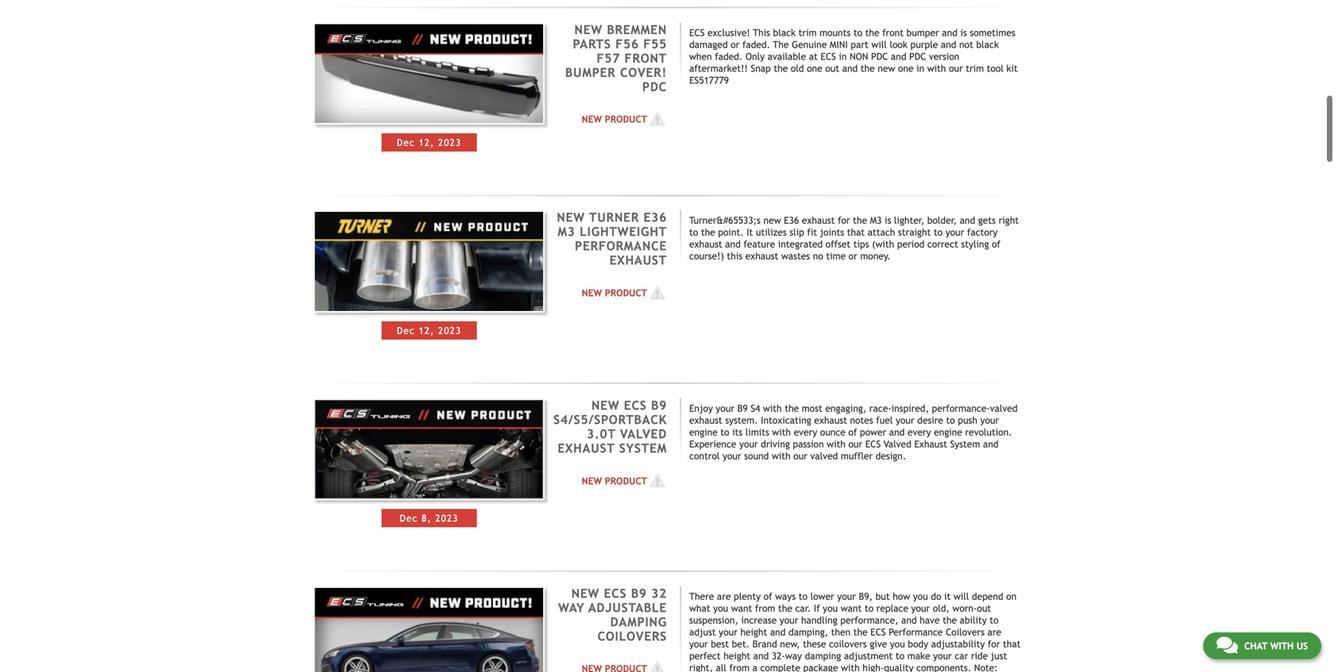 Task type: describe. For each thing, give the bounding box(es) containing it.
product for new turner e36 m3 lightweight performance exhaust
[[605, 287, 647, 299]]

intoxicating
[[761, 415, 811, 426]]

plenty
[[734, 591, 761, 602]]

the down turner&#65533;s
[[701, 227, 715, 238]]

front
[[882, 27, 904, 38]]

your up revolution.
[[980, 415, 999, 426]]

chat with us link
[[1203, 633, 1322, 660]]

new product for f57
[[582, 114, 647, 125]]

do
[[931, 591, 941, 602]]

to down bolder,
[[934, 227, 943, 238]]

b9 for s4
[[737, 403, 748, 414]]

mini
[[830, 39, 848, 50]]

product for new ecs b9 s4/s5/sportback 3.0t valved exhaust system
[[605, 476, 647, 487]]

driving
[[761, 439, 790, 450]]

control
[[689, 451, 720, 462]]

limits
[[746, 427, 769, 438]]

the up the part
[[865, 27, 880, 38]]

mounts
[[820, 27, 851, 38]]

exhaust up fit
[[802, 215, 835, 226]]

2 engine from the left
[[934, 427, 962, 438]]

4 image for new turner e36 m3 lightweight performance exhaust
[[647, 285, 667, 301]]

0 vertical spatial faded.
[[742, 39, 770, 50]]

0 horizontal spatial from
[[729, 663, 750, 673]]

3.0t
[[587, 427, 616, 442]]

new ecs b9 s4/s5/sportback 3.0t valved exhaust system link
[[554, 399, 667, 456]]

out inside there are plenty of ways to lower your b9, but how you do it will depend on what you want from the car. if you want to replace your old, worn-out suspension, increase your handling performance, and have the ability to adjust your height and damping, then the ecs performance coilovers are your best bet.  brand new, these coilovers give you body adjustability for that perfect height and 32-way damping adjustment to make your car ride just right, all from a complete package with high-quality components.
[[977, 603, 991, 614]]

dec 12, 2023 link for new bremmen parts f56 f55 f57  front bumper cover! pdc
[[313, 22, 545, 152]]

of inside turner&#65533;s new e36 exhaust for the m3 is lighter, bolder, and gets right to the point. it utilizes slip fit joints that attach straight to your factory exhaust and feature integrated offset tips (with period correct styling of course!) this exhaust wastes no time or money.
[[992, 239, 1001, 250]]

exclusive!
[[708, 27, 750, 38]]

new for bremmen
[[575, 22, 603, 37]]

32
[[651, 587, 667, 601]]

revolution.
[[965, 427, 1012, 438]]

depend
[[972, 591, 1003, 602]]

new ecs b9 s4/s5/sportback 3.0t valved exhaust system
[[554, 399, 667, 456]]

damping
[[610, 615, 667, 630]]

race-
[[869, 403, 892, 414]]

32-
[[772, 651, 785, 662]]

your up best on the bottom right of page
[[719, 627, 738, 638]]

ecs exclusive!  this black trim mounts to the front bumper and is sometimes damaged or faded.    the genuine mini part will look purple and not black when faded.   only available at ecs in non pdc and pdc version aftermarket!!  snap the old one out and the new one in with our trim tool kit es517779
[[689, 27, 1018, 86]]

right
[[999, 215, 1019, 226]]

out inside ecs exclusive!  this black trim mounts to the front bumper and is sometimes damaged or faded.    the genuine mini part will look purple and not black when faded.   only available at ecs in non pdc and pdc version aftermarket!!  snap the old one out and the new one in with our trim tool kit es517779
[[825, 63, 839, 74]]

ride
[[971, 651, 988, 662]]

performance,
[[840, 615, 899, 626]]

design.
[[876, 451, 906, 462]]

ecs up damaged
[[689, 27, 705, 38]]

(with
[[872, 239, 894, 250]]

car.
[[795, 603, 811, 614]]

bet.
[[732, 639, 750, 650]]

with down ounce
[[827, 439, 846, 450]]

quality
[[884, 663, 914, 673]]

new inside ecs exclusive!  this black trim mounts to the front bumper and is sometimes damaged or faded.    the genuine mini part will look purple and not black when faded.   only available at ecs in non pdc and pdc version aftermarket!!  snap the old one out and the new one in with our trim tool kit es517779
[[878, 63, 895, 74]]

chat
[[1244, 641, 1268, 652]]

e36 for new
[[784, 215, 799, 226]]

m3 inside new turner e36 m3 lightweight performance exhaust
[[558, 225, 575, 239]]

your up 'system.'
[[716, 403, 735, 414]]

the down 'ways'
[[778, 603, 792, 614]]

genuine
[[792, 39, 827, 50]]

handling
[[801, 615, 838, 626]]

2 horizontal spatial pdc
[[909, 51, 926, 62]]

aftermarket!!
[[689, 63, 748, 74]]

0 horizontal spatial are
[[717, 591, 731, 602]]

1 want from the left
[[731, 603, 752, 614]]

old
[[791, 63, 804, 74]]

2023 for new bremmen parts f56 f55 f57  front bumper cover! pdc
[[438, 137, 461, 148]]

your inside turner&#65533;s new e36 exhaust for the m3 is lighter, bolder, and gets right to the point. it utilizes slip fit joints that attach straight to your factory exhaust and feature integrated offset tips (with period correct styling of course!) this exhaust wastes no time or money.
[[946, 227, 964, 238]]

dec for new bremmen parts f56 f55 f57  front bumper cover! pdc
[[397, 137, 415, 148]]

front
[[625, 51, 667, 65]]

ability
[[960, 615, 987, 626]]

dec 12, 2023 link for new turner e36 m3 lightweight performance exhaust
[[313, 211, 545, 340]]

money.
[[860, 251, 891, 262]]

make
[[907, 651, 930, 662]]

wastes
[[781, 251, 810, 262]]

the
[[773, 39, 789, 50]]

4 image for coilovers
[[647, 661, 667, 673]]

cover!
[[620, 65, 667, 80]]

the down non
[[861, 63, 875, 74]]

with inside ecs exclusive!  this black trim mounts to the front bumper and is sometimes damaged or faded.    the genuine mini part will look purple and not black when faded.   only available at ecs in non pdc and pdc version aftermarket!!  snap the old one out and the new one in with our trim tool kit es517779
[[927, 63, 946, 74]]

coilovers
[[829, 639, 867, 650]]

have
[[920, 615, 940, 626]]

with left the "us"
[[1270, 641, 1294, 652]]

gets
[[978, 215, 996, 226]]

valved inside enjoy your b9 s4 with the most engaging, race-inspired, performance-valved exhaust system. intoxicating exhaust notes fuel your desire to push your engine to its limits with every ounce of power and every engine revolution. experience your driving passion with our ecs valved exhaust system and control your sound with our valved muffler design.
[[884, 439, 912, 450]]

new for new turner e36 m3 lightweight performance exhaust
[[582, 287, 602, 299]]

your down car.
[[780, 615, 798, 626]]

then
[[831, 627, 851, 638]]

slip
[[790, 227, 804, 238]]

most
[[802, 403, 823, 414]]

to left its
[[721, 427, 729, 438]]

engaging,
[[825, 403, 867, 414]]

2 want from the left
[[841, 603, 862, 614]]

es517779
[[689, 74, 729, 86]]

0 vertical spatial from
[[755, 603, 775, 614]]

1 horizontal spatial black
[[976, 39, 999, 50]]

straight
[[898, 227, 931, 238]]

not
[[959, 39, 973, 50]]

1 horizontal spatial pdc
[[871, 51, 888, 62]]

with right s4
[[763, 403, 782, 414]]

kit
[[1007, 63, 1018, 74]]

b9 for 32
[[631, 587, 647, 601]]

new product for performance
[[582, 287, 647, 299]]

of inside enjoy your b9 s4 with the most engaging, race-inspired, performance-valved exhaust system. intoxicating exhaust notes fuel your desire to push your engine to its limits with every ounce of power and every engine revolution. experience your driving passion with our ecs valved exhaust system and control your sound with our valved muffler design.
[[848, 427, 857, 438]]

you right give
[[890, 639, 905, 650]]

pdc inside new bremmen parts f56 f55 f57  front bumper cover! pdc
[[642, 80, 667, 94]]

components.
[[916, 663, 971, 673]]

give
[[870, 639, 887, 650]]

new bremmen parts f56 f55 f57  front bumper cover! pdc image
[[313, 22, 545, 125]]

new for new bremmen parts f56 f55 f57  front bumper cover! pdc
[[582, 114, 602, 125]]

1 horizontal spatial trim
[[966, 63, 984, 74]]

at
[[809, 51, 818, 62]]

new product for valved
[[582, 476, 647, 487]]

ecs inside new ecs b9 s4/s5/sportback 3.0t valved exhaust system
[[624, 399, 647, 413]]

ecs inside there are plenty of ways to lower your b9, but how you do it will depend on what you want from the car. if you want to replace your old, worn-out suspension, increase your handling performance, and have the ability to adjust your height and damping, then the ecs performance coilovers are your best bet.  brand new, these coilovers give you body adjustability for that perfect height and 32-way damping adjustment to make your car ride just right, all from a complete package with high-quality components.
[[871, 627, 886, 638]]

bumper
[[907, 27, 939, 38]]

that inside there are plenty of ways to lower your b9, but how you do it will depend on what you want from the car. if you want to replace your old, worn-out suspension, increase your handling performance, and have the ability to adjust your height and damping, then the ecs performance coilovers are your best bet.  brand new, these coilovers give you body adjustability for that perfect height and 32-way damping adjustment to make your car ride just right, all from a complete package with high-quality components.
[[1003, 639, 1021, 650]]

just
[[991, 651, 1007, 662]]

with inside there are plenty of ways to lower your b9, but how you do it will depend on what you want from the car. if you want to replace your old, worn-out suspension, increase your handling performance, and have the ability to adjust your height and damping, then the ecs performance coilovers are your best bet.  brand new, these coilovers give you body adjustability for that perfect height and 32-way damping adjustment to make your car ride just right, all from a complete package with high-quality components.
[[841, 663, 860, 673]]

joints
[[820, 227, 844, 238]]

new for ecs
[[592, 399, 620, 413]]

you left the do
[[913, 591, 928, 602]]

coilovers inside new ecs b9 32 way adjustable damping coilovers
[[598, 630, 667, 644]]

utilizes
[[756, 227, 787, 238]]

package
[[803, 663, 838, 673]]

when
[[689, 51, 712, 62]]

e36 for turner
[[644, 211, 667, 225]]

dec for new turner e36 m3 lightweight performance exhaust
[[397, 325, 415, 336]]

snap
[[751, 63, 771, 74]]

non
[[850, 51, 868, 62]]

1 vertical spatial are
[[988, 627, 1002, 638]]

2 one from the left
[[898, 63, 914, 74]]

exhaust down feature
[[745, 251, 778, 262]]

styling
[[961, 239, 989, 250]]

the down performance,
[[853, 627, 868, 638]]

chat with us
[[1244, 641, 1308, 652]]

the down old,
[[943, 615, 957, 626]]

integrated
[[778, 239, 823, 250]]

passion
[[793, 439, 824, 450]]

on
[[1006, 591, 1017, 602]]

new ecs b9 32 way adjustable damping coilovers image
[[313, 587, 545, 673]]

your down inspired,
[[896, 415, 915, 426]]

s4
[[751, 403, 760, 414]]

4 image for new bremmen parts f56 f55 f57  front bumper cover! pdc
[[647, 111, 667, 127]]

0 horizontal spatial in
[[839, 51, 847, 62]]

new inside new turner e36 m3 lightweight performance exhaust
[[557, 211, 585, 225]]

perfect
[[689, 651, 721, 662]]

parts
[[573, 37, 611, 51]]

to up quality
[[896, 651, 905, 662]]

your down experience
[[723, 451, 741, 462]]

is inside turner&#65533;s new e36 exhaust for the m3 is lighter, bolder, and gets right to the point. it utilizes slip fit joints that attach straight to your factory exhaust and feature integrated offset tips (with period correct styling of course!) this exhaust wastes no time or money.
[[885, 215, 891, 226]]

ecs inside new ecs b9 32 way adjustable damping coilovers
[[604, 587, 627, 601]]

for inside there are plenty of ways to lower your b9, but how you do it will depend on what you want from the car. if you want to replace your old, worn-out suspension, increase your handling performance, and have the ability to adjust your height and damping, then the ecs performance coilovers are your best bet.  brand new, these coilovers give you body adjustability for that perfect height and 32-way damping adjustment to make your car ride just right, all from a complete package with high-quality components.
[[988, 639, 1000, 650]]

ways
[[775, 591, 796, 602]]

with down intoxicating
[[772, 427, 791, 438]]

to up car.
[[799, 591, 808, 602]]

you up suspension,
[[713, 603, 728, 614]]

damaged
[[689, 39, 728, 50]]

0 vertical spatial height
[[740, 627, 767, 638]]

exhaust inside enjoy your b9 s4 with the most engaging, race-inspired, performance-valved exhaust system. intoxicating exhaust notes fuel your desire to push your engine to its limits with every ounce of power and every engine revolution. experience your driving passion with our ecs valved exhaust system and control your sound with our valved muffler design.
[[914, 439, 947, 450]]

period
[[897, 239, 925, 250]]

bumper
[[565, 65, 616, 80]]

feature
[[744, 239, 775, 250]]

your up the have
[[911, 603, 930, 614]]

there
[[689, 591, 714, 602]]

2 every from the left
[[908, 427, 931, 438]]

that inside turner&#65533;s new e36 exhaust for the m3 is lighter, bolder, and gets right to the point. it utilizes slip fit joints that attach straight to your factory exhaust and feature integrated offset tips (with period correct styling of course!) this exhaust wastes no time or money.
[[847, 227, 865, 238]]



Task type: locate. For each thing, give the bounding box(es) containing it.
1 vertical spatial 2023
[[438, 325, 461, 336]]

1 horizontal spatial want
[[841, 603, 862, 614]]

1 vertical spatial dec 12, 2023
[[397, 325, 461, 336]]

performance inside new turner e36 m3 lightweight performance exhaust
[[575, 239, 667, 253]]

fit
[[807, 227, 817, 238]]

of down notes
[[848, 427, 857, 438]]

1 horizontal spatial that
[[1003, 639, 1021, 650]]

system down s4/s5/sportback
[[619, 442, 667, 456]]

system down push on the bottom of the page
[[950, 439, 980, 450]]

1 vertical spatial 4 image
[[647, 285, 667, 301]]

2 vertical spatial our
[[793, 451, 808, 462]]

you right if
[[823, 603, 838, 614]]

0 vertical spatial 12,
[[419, 137, 435, 148]]

valved inside new ecs b9 s4/s5/sportback 3.0t valved exhaust system
[[620, 427, 667, 442]]

exhaust down "lightweight" in the top of the page
[[610, 253, 667, 268]]

1 engine from the left
[[689, 427, 718, 438]]

it
[[747, 227, 753, 238]]

car
[[955, 651, 968, 662]]

ounce
[[820, 427, 846, 438]]

our up muffler
[[849, 439, 863, 450]]

0 horizontal spatial for
[[838, 215, 850, 226]]

that up just
[[1003, 639, 1021, 650]]

1 vertical spatial that
[[1003, 639, 1021, 650]]

e36 inside new turner e36 m3 lightweight performance exhaust
[[644, 211, 667, 225]]

0 vertical spatial 4 image
[[647, 111, 667, 127]]

1 dec 12, 2023 from the top
[[397, 137, 461, 148]]

8,
[[422, 513, 432, 524]]

our down passion
[[793, 451, 808, 462]]

height down bet.
[[724, 651, 751, 662]]

1 product from the top
[[605, 114, 647, 125]]

want down plenty on the right of page
[[731, 603, 752, 614]]

new inside new ecs b9 32 way adjustable damping coilovers
[[571, 587, 600, 601]]

2 4 image from the top
[[647, 661, 667, 673]]

are right there
[[717, 591, 731, 602]]

1 vertical spatial trim
[[966, 63, 984, 74]]

0 horizontal spatial our
[[793, 451, 808, 462]]

valved
[[990, 403, 1018, 414], [810, 451, 838, 462]]

valved up design.
[[884, 439, 912, 450]]

engine down desire
[[934, 427, 962, 438]]

trim left tool in the top of the page
[[966, 63, 984, 74]]

available
[[768, 51, 806, 62]]

1 horizontal spatial valved
[[990, 403, 1018, 414]]

dec down new bremmen parts f56 f55 f57  front bumper cover! pdc image
[[397, 137, 415, 148]]

your down adjust
[[689, 639, 708, 650]]

ecs right at
[[821, 51, 836, 62]]

0 vertical spatial dec
[[397, 137, 415, 148]]

12, for new turner e36 m3 lightweight performance exhaust
[[419, 325, 435, 336]]

suspension,
[[689, 615, 738, 626]]

1 horizontal spatial e36
[[784, 215, 799, 226]]

valved up revolution.
[[990, 403, 1018, 414]]

exhaust up ounce
[[814, 415, 847, 426]]

12, for new bremmen parts f56 f55 f57  front bumper cover! pdc
[[419, 137, 435, 148]]

worn-
[[953, 603, 977, 614]]

product down new turner e36 m3 lightweight performance exhaust link
[[605, 287, 647, 299]]

0 vertical spatial of
[[992, 239, 1001, 250]]

pdc
[[871, 51, 888, 62], [909, 51, 926, 62], [642, 80, 667, 94]]

or down tips
[[849, 251, 857, 262]]

with down version
[[927, 63, 946, 74]]

new product down 3.0t
[[582, 476, 647, 487]]

4 image
[[647, 111, 667, 127], [647, 285, 667, 301]]

0 horizontal spatial every
[[794, 427, 817, 438]]

new inside turner&#65533;s new e36 exhaust for the m3 is lighter, bolder, and gets right to the point. it utilizes slip fit joints that attach straight to your factory exhaust and feature integrated offset tips (with period correct styling of course!) this exhaust wastes no time or money.
[[764, 215, 781, 226]]

1 vertical spatial new
[[764, 215, 781, 226]]

0 vertical spatial dec 12, 2023
[[397, 137, 461, 148]]

dec 12, 2023 down new bremmen parts f56 f55 f57  front bumper cover! pdc image
[[397, 137, 461, 148]]

there are plenty of ways to lower your b9, but how you do it will depend on what you want from the car. if you want to replace your old, worn-out suspension, increase your handling performance, and have the ability to adjust your height and damping, then the ecs performance coilovers are your best bet.  brand new, these coilovers give you body adjustability for that perfect height and 32-way damping adjustment to make your car ride just right, all from a complete package with high-quality components. 
[[689, 591, 1021, 673]]

performance inside there are plenty of ways to lower your b9, but how you do it will depend on what you want from the car. if you want to replace your old, worn-out suspension, increase your handling performance, and have the ability to adjust your height and damping, then the ecs performance coilovers are your best bet.  brand new, these coilovers give you body adjustability for that perfect height and 32-way damping adjustment to make your car ride just right, all from a complete package with high-quality components.
[[889, 627, 943, 638]]

1 horizontal spatial in
[[917, 63, 924, 74]]

you
[[913, 591, 928, 602], [713, 603, 728, 614], [823, 603, 838, 614], [890, 639, 905, 650]]

0 vertical spatial our
[[949, 63, 963, 74]]

comments image
[[1217, 636, 1238, 655]]

dec left 8,
[[400, 513, 418, 524]]

want
[[731, 603, 752, 614], [841, 603, 862, 614]]

purple
[[911, 39, 938, 50]]

0 horizontal spatial or
[[731, 39, 740, 50]]

the down available
[[774, 63, 788, 74]]

these
[[803, 639, 826, 650]]

dec 12, 2023 for new bremmen parts f56 f55 f57  front bumper cover! pdc
[[397, 137, 461, 148]]

coilovers up adjustability
[[946, 627, 985, 638]]

to down performance-
[[946, 415, 955, 426]]

0 horizontal spatial one
[[807, 63, 822, 74]]

2 new product from the top
[[582, 287, 647, 299]]

0 vertical spatial new
[[575, 22, 603, 37]]

2 vertical spatial 2023
[[435, 513, 459, 524]]

m3
[[870, 215, 882, 226], [558, 225, 575, 239]]

new bremmen parts f56 f55 f57  front bumper cover! pdc
[[565, 22, 667, 94]]

4 image down cover!
[[647, 111, 667, 127]]

1 vertical spatial 4 image
[[647, 661, 667, 673]]

our inside ecs exclusive!  this black trim mounts to the front bumper and is sometimes damaged or faded.    the genuine mini part will look purple and not black when faded.   only available at ecs in non pdc and pdc version aftermarket!!  snap the old one out and the new one in with our trim tool kit es517779
[[949, 63, 963, 74]]

0 vertical spatial is
[[961, 27, 967, 38]]

0 horizontal spatial pdc
[[642, 80, 667, 94]]

ecs up "damping"
[[604, 587, 627, 601]]

is inside ecs exclusive!  this black trim mounts to the front bumper and is sometimes damaged or faded.    the genuine mini part will look purple and not black when faded.   only available at ecs in non pdc and pdc version aftermarket!!  snap the old one out and the new one in with our trim tool kit es517779
[[961, 27, 967, 38]]

0 horizontal spatial e36
[[644, 211, 667, 225]]

2023 right 8,
[[435, 513, 459, 524]]

dec for new ecs b9 s4/s5/sportback 3.0t valved exhaust system
[[400, 513, 418, 524]]

for up just
[[988, 639, 1000, 650]]

1 horizontal spatial performance
[[889, 627, 943, 638]]

no
[[813, 251, 823, 262]]

to up performance,
[[865, 603, 874, 614]]

new up f57
[[575, 22, 603, 37]]

1 vertical spatial in
[[917, 63, 924, 74]]

2 product from the top
[[605, 287, 647, 299]]

1 vertical spatial or
[[849, 251, 857, 262]]

dec 8, 2023
[[400, 513, 459, 524]]

complete
[[760, 663, 800, 673]]

0 vertical spatial will
[[872, 39, 887, 50]]

for inside turner&#65533;s new e36 exhaust for the m3 is lighter, bolder, and gets right to the point. it utilizes slip fit joints that attach straight to your factory exhaust and feature integrated offset tips (with period correct styling of course!) this exhaust wastes no time or money.
[[838, 215, 850, 226]]

exhaust inside new ecs b9 s4/s5/sportback 3.0t valved exhaust system
[[558, 442, 615, 456]]

is up not
[[961, 27, 967, 38]]

height down increase
[[740, 627, 767, 638]]

enjoy
[[689, 403, 713, 414]]

will down front
[[872, 39, 887, 50]]

4 image down "lightweight" in the top of the page
[[647, 285, 667, 301]]

2 12, from the top
[[419, 325, 435, 336]]

12, down new bremmen parts f56 f55 f57  front bumper cover! pdc image
[[419, 137, 435, 148]]

from left a at bottom right
[[729, 663, 750, 673]]

exhaust down desire
[[914, 439, 947, 450]]

2023
[[438, 137, 461, 148], [438, 325, 461, 336], [435, 513, 459, 524]]

system inside enjoy your b9 s4 with the most engaging, race-inspired, performance-valved exhaust system. intoxicating exhaust notes fuel your desire to push your engine to its limits with every ounce of power and every engine revolution. experience your driving passion with our ecs valved exhaust system and control your sound with our valved muffler design.
[[950, 439, 980, 450]]

0 horizontal spatial system
[[619, 442, 667, 456]]

coilovers down adjustable
[[598, 630, 667, 644]]

1 4 image from the top
[[647, 111, 667, 127]]

1 one from the left
[[807, 63, 822, 74]]

will inside there are plenty of ways to lower your b9, but how you do it will depend on what you want from the car. if you want to replace your old, worn-out suspension, increase your handling performance, and have the ability to adjust your height and damping, then the ecs performance coilovers are your best bet.  brand new, these coilovers give you body adjustability for that perfect height and 32-way damping adjustment to make your car ride just right, all from a complete package with high-quality components.
[[954, 591, 969, 602]]

0 horizontal spatial performance
[[575, 239, 667, 253]]

system
[[950, 439, 980, 450], [619, 442, 667, 456]]

with down driving
[[772, 451, 791, 462]]

1 horizontal spatial one
[[898, 63, 914, 74]]

the inside enjoy your b9 s4 with the most engaging, race-inspired, performance-valved exhaust system. intoxicating exhaust notes fuel your desire to push your engine to its limits with every ounce of power and every engine revolution. experience your driving passion with our ecs valved exhaust system and control your sound with our valved muffler design.
[[785, 403, 799, 414]]

1 new product from the top
[[582, 114, 647, 125]]

4 image left right,
[[647, 661, 667, 673]]

new product down new turner e36 m3 lightweight performance exhaust link
[[582, 287, 647, 299]]

performance up body
[[889, 627, 943, 638]]

1 horizontal spatial for
[[988, 639, 1000, 650]]

2 vertical spatial product
[[605, 476, 647, 487]]

b9 for s4/s5/sportback
[[651, 399, 667, 413]]

1 horizontal spatial out
[[977, 603, 991, 614]]

1 every from the left
[[794, 427, 817, 438]]

0 horizontal spatial out
[[825, 63, 839, 74]]

0 vertical spatial for
[[838, 215, 850, 226]]

new turner e36 m3 lightweight performance exhaust
[[557, 211, 667, 268]]

4 image
[[647, 473, 667, 489], [647, 661, 667, 673]]

every down desire
[[908, 427, 931, 438]]

1 horizontal spatial new
[[878, 63, 895, 74]]

1 12, from the top
[[419, 137, 435, 148]]

are
[[717, 591, 731, 602], [988, 627, 1002, 638]]

engine
[[689, 427, 718, 438], [934, 427, 962, 438]]

2023 down new bremmen parts f56 f55 f57  front bumper cover! pdc image
[[438, 137, 461, 148]]

1 4 image from the top
[[647, 473, 667, 489]]

e36
[[644, 211, 667, 225], [784, 215, 799, 226]]

or down exclusive!
[[731, 39, 740, 50]]

this
[[727, 251, 743, 262]]

dec 12, 2023 down 'new turner e36 m3 lightweight performance exhaust' image
[[397, 325, 461, 336]]

new product down bumper
[[582, 114, 647, 125]]

new turner e36 m3 lightweight performance exhaust link
[[557, 211, 667, 268]]

0 horizontal spatial will
[[872, 39, 887, 50]]

out down 'depend'
[[977, 603, 991, 614]]

0 horizontal spatial b9
[[631, 587, 647, 601]]

2 dec 12, 2023 from the top
[[397, 325, 461, 336]]

0 vertical spatial black
[[773, 27, 796, 38]]

1 vertical spatial for
[[988, 639, 1000, 650]]

1 horizontal spatial system
[[950, 439, 980, 450]]

1 horizontal spatial our
[[849, 439, 863, 450]]

this
[[753, 27, 770, 38]]

height
[[740, 627, 767, 638], [724, 651, 751, 662]]

body
[[908, 639, 928, 650]]

to inside ecs exclusive!  this black trim mounts to the front bumper and is sometimes damaged or faded.    the genuine mini part will look purple and not black when faded.   only available at ecs in non pdc and pdc version aftermarket!!  snap the old one out and the new one in with our trim tool kit es517779
[[854, 27, 862, 38]]

12, down 'new turner e36 m3 lightweight performance exhaust' image
[[419, 325, 435, 336]]

0 horizontal spatial black
[[773, 27, 796, 38]]

lightweight
[[580, 225, 667, 239]]

exhaust inside new turner e36 m3 lightweight performance exhaust
[[610, 253, 667, 268]]

desire
[[917, 415, 943, 426]]

performance-
[[932, 403, 990, 414]]

adjustable
[[589, 601, 667, 615]]

0 horizontal spatial coilovers
[[598, 630, 667, 644]]

2023 for new turner e36 m3 lightweight performance exhaust
[[438, 325, 461, 336]]

valved
[[620, 427, 667, 442], [884, 439, 912, 450]]

new turner e36 m3 lightweight performance exhaust image
[[313, 211, 545, 313]]

or inside turner&#65533;s new e36 exhaust for the m3 is lighter, bolder, and gets right to the point. it utilizes slip fit joints that attach straight to your factory exhaust and feature integrated offset tips (with period correct styling of course!) this exhaust wastes no time or money.
[[849, 251, 857, 262]]

1 vertical spatial valved
[[810, 451, 838, 462]]

0 vertical spatial or
[[731, 39, 740, 50]]

to up the part
[[854, 27, 862, 38]]

trim up genuine
[[799, 27, 817, 38]]

1 vertical spatial dec 12, 2023 link
[[313, 211, 545, 340]]

4 image for system
[[647, 473, 667, 489]]

of
[[992, 239, 1001, 250], [848, 427, 857, 438], [764, 591, 772, 602]]

adjustability
[[931, 639, 985, 650]]

b9 left 32
[[631, 587, 647, 601]]

0 horizontal spatial of
[[764, 591, 772, 602]]

best
[[711, 639, 729, 650]]

in down mini
[[839, 51, 847, 62]]

new ecs b9 s4/s5/sportback 3.0t valved exhaust system image
[[313, 399, 545, 501]]

exhaust down enjoy
[[689, 415, 722, 426]]

0 vertical spatial that
[[847, 227, 865, 238]]

1 horizontal spatial from
[[755, 603, 775, 614]]

2023 for new ecs b9 s4/s5/sportback 3.0t valved exhaust system
[[435, 513, 459, 524]]

its
[[732, 427, 743, 438]]

point.
[[718, 227, 744, 238]]

that up tips
[[847, 227, 865, 238]]

1 vertical spatial height
[[724, 651, 751, 662]]

right,
[[689, 663, 713, 673]]

attach
[[868, 227, 895, 238]]

1 vertical spatial out
[[977, 603, 991, 614]]

bolder,
[[927, 215, 957, 226]]

replace
[[877, 603, 908, 614]]

0 vertical spatial dec 12, 2023 link
[[313, 22, 545, 152]]

valved down passion
[[810, 451, 838, 462]]

sometimes
[[970, 27, 1016, 38]]

exhaust up course!)
[[689, 239, 722, 250]]

your up sound
[[739, 439, 758, 450]]

will inside ecs exclusive!  this black trim mounts to the front bumper and is sometimes damaged or faded.    the genuine mini part will look purple and not black when faded.   only available at ecs in non pdc and pdc version aftermarket!!  snap the old one out and the new one in with our trim tool kit es517779
[[872, 39, 887, 50]]

b9 up 'system.'
[[737, 403, 748, 414]]

one
[[807, 63, 822, 74], [898, 63, 914, 74]]

2 vertical spatial of
[[764, 591, 772, 602]]

0 vertical spatial new
[[878, 63, 895, 74]]

performance down turner
[[575, 239, 667, 253]]

0 vertical spatial 2023
[[438, 137, 461, 148]]

exhaust for performance
[[610, 253, 667, 268]]

pdc down front at the top
[[642, 80, 667, 94]]

one down at
[[807, 63, 822, 74]]

correct
[[927, 239, 958, 250]]

time
[[826, 251, 846, 262]]

2 horizontal spatial of
[[992, 239, 1001, 250]]

system.
[[725, 415, 758, 426]]

new down look
[[878, 63, 895, 74]]

0 vertical spatial 4 image
[[647, 473, 667, 489]]

1 horizontal spatial engine
[[934, 427, 962, 438]]

old,
[[933, 603, 950, 614]]

of inside there are plenty of ways to lower your b9, but how you do it will depend on what you want from the car. if you want to replace your old, worn-out suspension, increase your handling performance, and have the ability to adjust your height and damping, then the ecs performance coilovers are your best bet.  brand new, these coilovers give you body adjustability for that perfect height and 32-way damping adjustment to make your car ride just right, all from a complete package with high-quality components.
[[764, 591, 772, 602]]

product for new bremmen parts f56 f55 f57  front bumper cover! pdc
[[605, 114, 647, 125]]

ecs down power
[[865, 439, 881, 450]]

3 product from the top
[[605, 476, 647, 487]]

m3 left turner
[[558, 225, 575, 239]]

0 horizontal spatial trim
[[799, 27, 817, 38]]

3 new product from the top
[[582, 476, 647, 487]]

1 horizontal spatial or
[[849, 251, 857, 262]]

2 vertical spatial new product
[[582, 476, 647, 487]]

e36 inside turner&#65533;s new e36 exhaust for the m3 is lighter, bolder, and gets right to the point. it utilizes slip fit joints that attach straight to your factory exhaust and feature integrated offset tips (with period correct styling of course!) this exhaust wastes no time or money.
[[784, 215, 799, 226]]

system inside new ecs b9 s4/s5/sportback 3.0t valved exhaust system
[[619, 442, 667, 456]]

2 4 image from the top
[[647, 285, 667, 301]]

engine up experience
[[689, 427, 718, 438]]

from
[[755, 603, 775, 614], [729, 663, 750, 673]]

new inside new bremmen parts f56 f55 f57  front bumper cover! pdc
[[575, 22, 603, 37]]

b9 inside enjoy your b9 s4 with the most engaging, race-inspired, performance-valved exhaust system. intoxicating exhaust notes fuel your desire to push your engine to its limits with every ounce of power and every engine revolution. experience your driving passion with our ecs valved exhaust system and control your sound with our valved muffler design.
[[737, 403, 748, 414]]

product down 3.0t
[[605, 476, 647, 487]]

coilovers inside there are plenty of ways to lower your b9, but how you do it will depend on what you want from the car. if you want to replace your old, worn-out suspension, increase your handling performance, and have the ability to adjust your height and damping, then the ecs performance coilovers are your best bet.  brand new, these coilovers give you body adjustability for that perfect height and 32-way damping adjustment to make your car ride just right, all from a complete package with high-quality components.
[[946, 627, 985, 638]]

0 horizontal spatial valved
[[620, 427, 667, 442]]

0 vertical spatial trim
[[799, 27, 817, 38]]

your left b9,
[[837, 591, 856, 602]]

0 horizontal spatial want
[[731, 603, 752, 614]]

it
[[944, 591, 951, 602]]

b9 inside new ecs b9 s4/s5/sportback 3.0t valved exhaust system
[[651, 399, 667, 413]]

dec down 'new turner e36 m3 lightweight performance exhaust' image
[[397, 325, 415, 336]]

a
[[753, 663, 758, 673]]

version
[[929, 51, 960, 62]]

e36 right turner
[[644, 211, 667, 225]]

new up utilizes
[[764, 215, 781, 226]]

new
[[582, 114, 602, 125], [557, 211, 585, 225], [582, 287, 602, 299], [582, 476, 602, 487], [571, 587, 600, 601]]

f55
[[643, 37, 667, 51]]

one down look
[[898, 63, 914, 74]]

1 vertical spatial from
[[729, 663, 750, 673]]

the up intoxicating
[[785, 403, 799, 414]]

0 vertical spatial out
[[825, 63, 839, 74]]

how
[[893, 591, 910, 602]]

new inside new ecs b9 s4/s5/sportback 3.0t valved exhaust system
[[592, 399, 620, 413]]

faded. up only
[[742, 39, 770, 50]]

all
[[716, 663, 727, 673]]

brand
[[753, 639, 777, 650]]

in
[[839, 51, 847, 62], [917, 63, 924, 74]]

1 horizontal spatial will
[[954, 591, 969, 602]]

exhaust for valved
[[558, 442, 615, 456]]

0 vertical spatial performance
[[575, 239, 667, 253]]

dec 12, 2023 for new turner e36 m3 lightweight performance exhaust
[[397, 325, 461, 336]]

0 horizontal spatial is
[[885, 215, 891, 226]]

b9 left enjoy
[[651, 399, 667, 413]]

us
[[1297, 641, 1308, 652]]

or inside ecs exclusive!  this black trim mounts to the front bumper and is sometimes damaged or faded.    the genuine mini part will look purple and not black when faded.   only available at ecs in non pdc and pdc version aftermarket!!  snap the old one out and the new one in with our trim tool kit es517779
[[731, 39, 740, 50]]

2 vertical spatial dec
[[400, 513, 418, 524]]

to up course!)
[[689, 227, 698, 238]]

1 vertical spatial of
[[848, 427, 857, 438]]

0 horizontal spatial valved
[[810, 451, 838, 462]]

1 vertical spatial faded.
[[715, 51, 743, 62]]

1 horizontal spatial m3
[[870, 215, 882, 226]]

0 vertical spatial valved
[[990, 403, 1018, 414]]

m3 inside turner&#65533;s new e36 exhaust for the m3 is lighter, bolder, and gets right to the point. it utilizes slip fit joints that attach straight to your factory exhaust and feature integrated offset tips (with period correct styling of course!) this exhaust wastes no time or money.
[[870, 215, 882, 226]]

fuel
[[876, 415, 893, 426]]

to right the ability
[[990, 615, 999, 626]]

black up the the
[[773, 27, 796, 38]]

faded.
[[742, 39, 770, 50], [715, 51, 743, 62]]

1 horizontal spatial of
[[848, 427, 857, 438]]

2 horizontal spatial b9
[[737, 403, 748, 414]]

1 horizontal spatial is
[[961, 27, 967, 38]]

only
[[746, 51, 765, 62]]

new for new ecs b9 s4/s5/sportback 3.0t valved exhaust system
[[582, 476, 602, 487]]

turner&#65533;s new e36 exhaust for the m3 is lighter, bolder, and gets right to the point. it utilizes slip fit joints that attach straight to your factory exhaust and feature integrated offset tips (with period correct styling of course!) this exhaust wastes no time or money.
[[689, 215, 1019, 262]]

the up tips
[[853, 215, 867, 226]]

is up attach
[[885, 215, 891, 226]]

your up correct
[[946, 227, 964, 238]]

1 horizontal spatial b9
[[651, 399, 667, 413]]

high-
[[863, 663, 884, 673]]

1 vertical spatial performance
[[889, 627, 943, 638]]

1 dec 12, 2023 link from the top
[[313, 22, 545, 152]]

with down adjustment
[[841, 663, 860, 673]]

power
[[860, 427, 886, 438]]

1 vertical spatial 12,
[[419, 325, 435, 336]]

1 vertical spatial will
[[954, 591, 969, 602]]

b9 inside new ecs b9 32 way adjustable damping coilovers
[[631, 587, 647, 601]]

0 horizontal spatial new
[[764, 215, 781, 226]]

and
[[942, 27, 958, 38], [941, 39, 956, 50], [891, 51, 906, 62], [842, 63, 858, 74], [960, 215, 975, 226], [725, 239, 741, 250], [889, 427, 905, 438], [983, 439, 999, 450], [901, 615, 917, 626], [770, 627, 786, 638], [753, 651, 769, 662]]

your up components.
[[933, 651, 952, 662]]

offset
[[826, 239, 851, 250]]

ecs inside enjoy your b9 s4 with the most engaging, race-inspired, performance-valved exhaust system. intoxicating exhaust notes fuel your desire to push your engine to its limits with every ounce of power and every engine revolution. experience your driving passion with our ecs valved exhaust system and control your sound with our valved muffler design.
[[865, 439, 881, 450]]

1 vertical spatial new product
[[582, 287, 647, 299]]

2 dec 12, 2023 link from the top
[[313, 211, 545, 340]]

1 vertical spatial new
[[592, 399, 620, 413]]

1 horizontal spatial coilovers
[[946, 627, 985, 638]]

pdc down purple
[[909, 51, 926, 62]]

in down purple
[[917, 63, 924, 74]]

2 horizontal spatial our
[[949, 63, 963, 74]]



Task type: vqa. For each thing, say whether or not it's contained in the screenshot.
E36 in the the 'Turner&#65533;s new E36 exhaust for the M3 is lighter, bolder, and gets right to the point. It utilizes slip fit joints that attach straight to your factory exhaust and feature integrated offset tips (with period correct styling of course!) this exhaust wastes no time or money.'
yes



